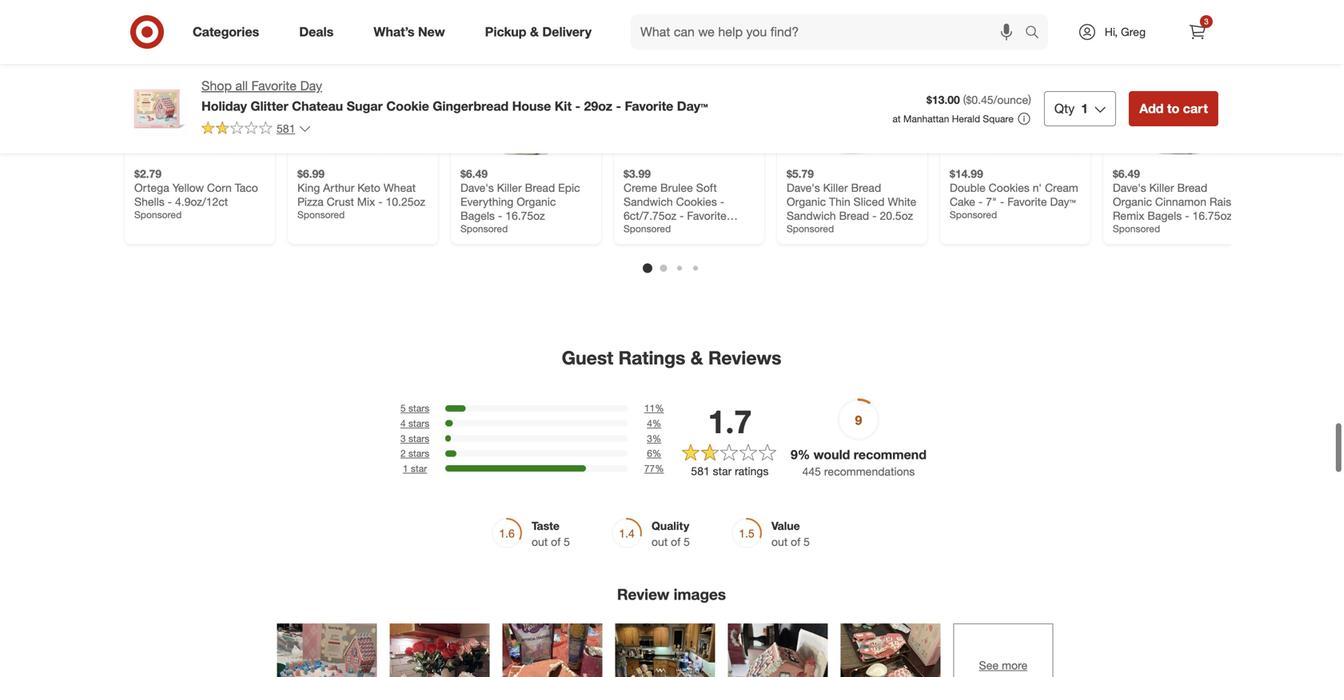 Task type: vqa. For each thing, say whether or not it's contained in the screenshot.


Task type: describe. For each thing, give the bounding box(es) containing it.
double
[[950, 181, 986, 195]]

0 vertical spatial 1
[[1082, 101, 1089, 116]]

guest review image 5 of 12, zoom in image
[[728, 624, 828, 677]]

bread left 20.5oz
[[839, 209, 870, 223]]

guest review image 4 of 12, zoom in image
[[615, 624, 715, 677]]

value
[[772, 519, 800, 533]]

sponsored inside $6.49 dave's killer bread organic cinnamon raisin remix bagels - 16.75oz sponsored
[[1113, 223, 1161, 235]]

what's new
[[374, 24, 445, 40]]

everything
[[461, 195, 514, 209]]

day™ inside shop all favorite day holiday glitter chateau sugar cookie gingerbread house kit - 29oz - favorite day™
[[677, 98, 708, 114]]

cookies inside $3.99 creme brulee soft sandwich cookies - 6ct/7.75oz - favorite day™
[[676, 195, 717, 209]]

taste out of 5
[[532, 519, 570, 549]]

value out of 5
[[772, 519, 810, 549]]

guest review image 2 of 12, zoom in image
[[390, 624, 490, 677]]

sugar
[[347, 98, 383, 114]]

stars for 3 stars
[[409, 433, 430, 445]]

$14.99 double cookies n' cream cake - 7" - favorite day™ sponsored
[[950, 167, 1079, 221]]

what's
[[374, 24, 415, 40]]

quality
[[652, 519, 690, 533]]

out for quality out of 5
[[652, 535, 668, 549]]

review images
[[617, 586, 726, 604]]

sponsored inside $6.99 king arthur keto wheat pizza crust mix - 10.25oz sponsored
[[298, 209, 345, 221]]

king
[[298, 181, 320, 195]]

greg
[[1121, 25, 1146, 39]]

out for value out of 5
[[772, 535, 788, 549]]

1 horizontal spatial &
[[691, 347, 703, 369]]

star for 1
[[411, 463, 427, 475]]

quality out of 5
[[652, 519, 690, 549]]

9
[[791, 447, 798, 463]]

stars for 4 stars
[[409, 418, 430, 430]]

16.75oz inside '$6.49 dave's killer bread epic everything organic bagels - 16.75oz sponsored'
[[506, 209, 545, 223]]

bread for organic
[[525, 181, 555, 195]]

of for quality
[[671, 535, 681, 549]]

bread for sliced
[[851, 181, 882, 195]]

what's new link
[[360, 14, 465, 50]]

0 vertical spatial &
[[530, 24, 539, 40]]

581 for 581 star ratings
[[691, 464, 710, 478]]

3 for 3
[[1205, 16, 1209, 26]]

dave's for dave's killer bread organic cinnamon raisin remix bagels - 16.75oz
[[1113, 181, 1147, 195]]

9 % would recommend 445 recommendations
[[791, 447, 927, 479]]

keto
[[358, 181, 381, 195]]

pickup & delivery
[[485, 24, 592, 40]]

taste
[[532, 519, 560, 533]]

herald
[[952, 113, 981, 125]]

3 for 3 %
[[647, 433, 653, 445]]

bread for raisin
[[1178, 181, 1208, 195]]

- inside $6.99 king arthur keto wheat pizza crust mix - 10.25oz sponsored
[[378, 195, 383, 209]]

image of holiday glitter chateau sugar cookie gingerbread house kit - 29oz - favorite day™ image
[[125, 77, 189, 141]]

cake
[[950, 195, 976, 209]]

hi,
[[1105, 25, 1118, 39]]

$3.99 creme brulee soft sandwich cookies - 6ct/7.75oz - favorite day™
[[624, 167, 727, 237]]

to
[[1168, 101, 1180, 116]]

all
[[235, 78, 248, 94]]

kit
[[555, 98, 572, 114]]

sandwich inside $3.99 creme brulee soft sandwich cookies - 6ct/7.75oz - favorite day™
[[624, 195, 673, 209]]

581 star ratings
[[691, 464, 769, 478]]

$6.49 for dave's killer bread epic everything organic bagels - 16.75oz
[[461, 167, 488, 181]]

16.75oz inside $6.49 dave's killer bread organic cinnamon raisin remix bagels - 16.75oz sponsored
[[1193, 209, 1233, 223]]

raisin
[[1210, 195, 1241, 209]]

see more review images button
[[954, 624, 1054, 677]]

ratings
[[619, 347, 686, 369]]

dave's killer bread epic everything organic bagels - 16.75oz image
[[461, 26, 592, 157]]

sponsored down creme
[[624, 223, 671, 235]]

brulee
[[661, 181, 693, 195]]

$6.49 dave's killer bread organic cinnamon raisin remix bagels - 16.75oz sponsored
[[1113, 167, 1241, 235]]

gingerbread
[[433, 98, 509, 114]]

soft
[[696, 181, 717, 195]]

thin
[[829, 195, 851, 209]]

2 stars
[[401, 448, 430, 460]]

mix
[[357, 195, 375, 209]]

3 for 3 stars
[[401, 433, 406, 445]]

killer for thin
[[823, 181, 848, 195]]

$13.00 ( $0.45 /ounce )
[[927, 93, 1032, 107]]

77
[[645, 463, 655, 475]]

11 %
[[645, 402, 664, 414]]

$2.79
[[134, 167, 162, 181]]

manhattan
[[904, 113, 950, 125]]

(
[[964, 93, 967, 107]]

review
[[968, 675, 1000, 677]]

% for 6
[[653, 448, 662, 460]]

4 for 4 stars
[[401, 418, 406, 430]]

creme
[[624, 181, 658, 195]]

6 %
[[647, 448, 662, 460]]

cinnamon
[[1156, 195, 1207, 209]]

king arthur keto wheat pizza crust mix - 10.25oz image
[[298, 26, 429, 157]]

$14.99
[[950, 167, 984, 181]]

favorite inside $3.99 creme brulee soft sandwich cookies - 6ct/7.75oz - favorite day™
[[687, 209, 727, 223]]

add
[[1140, 101, 1164, 116]]

see more review images
[[968, 659, 1040, 677]]

glitter
[[251, 98, 289, 114]]

$2.79 ortega yellow corn taco shells - 4.9oz/12ct sponsored
[[134, 167, 258, 221]]

categories
[[193, 24, 259, 40]]

categories link
[[179, 14, 279, 50]]

% for 77
[[655, 463, 664, 475]]

corn
[[207, 181, 232, 195]]

ortega
[[134, 181, 169, 195]]

$6.99 king arthur keto wheat pizza crust mix - 10.25oz sponsored
[[298, 167, 426, 221]]

77 %
[[645, 463, 664, 475]]

more
[[1002, 659, 1028, 673]]

5 for quality out of 5
[[684, 535, 690, 549]]

stars for 5 stars
[[409, 402, 430, 414]]

epic
[[558, 181, 580, 195]]

deals link
[[286, 14, 354, 50]]

sponsored inside '$6.49 dave's killer bread epic everything organic bagels - 16.75oz sponsored'
[[461, 223, 508, 235]]

/ounce
[[994, 93, 1029, 107]]

sponsored inside $5.79 dave's killer bread organic thin sliced white sandwich bread - 20.5oz sponsored
[[787, 223, 834, 235]]

3 stars
[[401, 433, 430, 445]]

n'
[[1033, 181, 1042, 195]]

sliced
[[854, 195, 885, 209]]

3 %
[[647, 433, 662, 445]]

- inside '$6.49 dave's killer bread epic everything organic bagels - 16.75oz sponsored'
[[498, 209, 502, 223]]

would
[[814, 447, 850, 463]]

581 for 581
[[277, 121, 295, 135]]

$0.45
[[967, 93, 994, 107]]

organic for dave's killer bread organic cinnamon raisin remix bagels - 16.75oz
[[1113, 195, 1153, 209]]



Task type: locate. For each thing, give the bounding box(es) containing it.
yellow
[[172, 181, 204, 195]]

holiday
[[202, 98, 247, 114]]

shells
[[134, 195, 165, 209]]

reviews
[[709, 347, 782, 369]]

dave's killer bread organic thin sliced white sandwich bread - 20.5oz image
[[787, 26, 918, 157]]

)
[[1029, 93, 1032, 107]]

images down more
[[1003, 675, 1040, 677]]

0 horizontal spatial &
[[530, 24, 539, 40]]

square
[[983, 113, 1014, 125]]

guest
[[562, 347, 614, 369]]

wheat
[[384, 181, 416, 195]]

dave's inside $6.49 dave's killer bread organic cinnamon raisin remix bagels - 16.75oz sponsored
[[1113, 181, 1147, 195]]

house
[[512, 98, 551, 114]]

0 horizontal spatial 16.75oz
[[506, 209, 545, 223]]

2 horizontal spatial 3
[[1205, 16, 1209, 26]]

1 stars from the top
[[409, 402, 430, 414]]

1 horizontal spatial sandwich
[[787, 209, 836, 223]]

0 horizontal spatial 4
[[401, 418, 406, 430]]

day™
[[677, 98, 708, 114], [1051, 195, 1076, 209], [624, 223, 649, 237]]

bagels right the "remix"
[[1148, 209, 1182, 223]]

out down the taste
[[532, 535, 548, 549]]

sponsored down king
[[298, 209, 345, 221]]

of inside quality out of 5
[[671, 535, 681, 549]]

review
[[617, 586, 670, 604]]

organic left epic
[[517, 195, 556, 209]]

3 up 2
[[401, 433, 406, 445]]

5 inside taste out of 5
[[564, 535, 570, 549]]

3 right greg
[[1205, 16, 1209, 26]]

favorite down soft at right
[[687, 209, 727, 223]]

organic
[[517, 195, 556, 209], [787, 195, 826, 209], [1113, 195, 1153, 209]]

dave's inside $5.79 dave's killer bread organic thin sliced white sandwich bread - 20.5oz sponsored
[[787, 181, 820, 195]]

ortega yellow corn taco shells - 4.9oz/12ct image
[[134, 26, 266, 157]]

$13.00
[[927, 93, 960, 107]]

What can we help you find? suggestions appear below search field
[[631, 14, 1029, 50]]

killer for cinnamon
[[1150, 181, 1175, 195]]

bread inside $6.49 dave's killer bread organic cinnamon raisin remix bagels - 16.75oz sponsored
[[1178, 181, 1208, 195]]

1 horizontal spatial images
[[1003, 675, 1040, 677]]

2 horizontal spatial day™
[[1051, 195, 1076, 209]]

organic left "cinnamon"
[[1113, 195, 1153, 209]]

out inside quality out of 5
[[652, 535, 668, 549]]

1 vertical spatial images
[[1003, 675, 1040, 677]]

bread
[[525, 181, 555, 195], [851, 181, 882, 195], [1178, 181, 1208, 195], [839, 209, 870, 223]]

1 4 from the left
[[401, 418, 406, 430]]

1 horizontal spatial bagels
[[1148, 209, 1182, 223]]

cream
[[1045, 181, 1079, 195]]

$6.49 inside $6.49 dave's killer bread organic cinnamon raisin remix bagels - 16.75oz sponsored
[[1113, 167, 1141, 181]]

bagels inside '$6.49 dave's killer bread epic everything organic bagels - 16.75oz sponsored'
[[461, 209, 495, 223]]

1 down 2
[[403, 463, 408, 475]]

0 vertical spatial day™
[[677, 98, 708, 114]]

images right review
[[674, 586, 726, 604]]

sponsored down the thin
[[787, 223, 834, 235]]

guest review image 1 of 12, zoom in image
[[277, 624, 377, 677]]

killer left epic
[[497, 181, 522, 195]]

& right the ratings
[[691, 347, 703, 369]]

% down 6 %
[[655, 463, 664, 475]]

1 vertical spatial &
[[691, 347, 703, 369]]

0 horizontal spatial day™
[[624, 223, 649, 237]]

% for 4
[[653, 418, 662, 430]]

% down the 3 %
[[653, 448, 662, 460]]

day™ for $3.99 creme brulee soft sandwich cookies - 6ct/7.75oz - favorite day™
[[624, 223, 649, 237]]

star for 581
[[713, 464, 732, 478]]

out for taste out of 5
[[532, 535, 548, 549]]

out
[[532, 535, 548, 549], [652, 535, 668, 549], [772, 535, 788, 549]]

0 horizontal spatial bagels
[[461, 209, 495, 223]]

2
[[401, 448, 406, 460]]

29oz
[[584, 98, 613, 114]]

4 stars from the top
[[409, 448, 430, 460]]

sponsored inside the $14.99 double cookies n' cream cake - 7" - favorite day™ sponsored
[[950, 209, 997, 221]]

killer inside $6.49 dave's killer bread organic cinnamon raisin remix bagels - 16.75oz sponsored
[[1150, 181, 1175, 195]]

ratings
[[735, 464, 769, 478]]

stars up 1 star
[[409, 448, 430, 460]]

7"
[[986, 195, 997, 209]]

$6.49 up everything
[[461, 167, 488, 181]]

add to cart button
[[1129, 91, 1219, 126]]

favorite right 29oz
[[625, 98, 674, 114]]

dave's left the thin
[[787, 181, 820, 195]]

4 for 4 %
[[647, 418, 653, 430]]

1 horizontal spatial organic
[[787, 195, 826, 209]]

1 horizontal spatial 16.75oz
[[1193, 209, 1233, 223]]

dave's up the "remix"
[[1113, 181, 1147, 195]]

guest review image 3 of 12, zoom in image
[[503, 624, 603, 677]]

1 horizontal spatial star
[[713, 464, 732, 478]]

6
[[647, 448, 653, 460]]

5 for value out of 5
[[804, 535, 810, 549]]

% inside 9 % would recommend 445 recommendations
[[798, 447, 810, 463]]

11
[[645, 402, 655, 414]]

3 of from the left
[[791, 535, 801, 549]]

taco
[[235, 181, 258, 195]]

sponsored
[[134, 209, 182, 221], [298, 209, 345, 221], [950, 209, 997, 221], [461, 223, 508, 235], [624, 223, 671, 235], [787, 223, 834, 235], [1113, 223, 1161, 235]]

1 horizontal spatial killer
[[823, 181, 848, 195]]

& right the pickup
[[530, 24, 539, 40]]

$6.49 inside '$6.49 dave's killer bread epic everything organic bagels - 16.75oz sponsored'
[[461, 167, 488, 181]]

stars for 2 stars
[[409, 448, 430, 460]]

0 horizontal spatial organic
[[517, 195, 556, 209]]

2 horizontal spatial out
[[772, 535, 788, 549]]

of for value
[[791, 535, 801, 549]]

0 horizontal spatial 581
[[277, 121, 295, 135]]

at manhattan herald square
[[893, 113, 1014, 125]]

cart
[[1184, 101, 1208, 116]]

% down 4 %
[[653, 433, 662, 445]]

0 horizontal spatial out
[[532, 535, 548, 549]]

dave's killer bread organic cinnamon raisin remix bagels - 16.75oz image
[[1113, 26, 1244, 157]]

$6.49 dave's killer bread epic everything organic bagels - 16.75oz sponsored
[[461, 167, 580, 235]]

dave's for dave's killer bread organic thin sliced white sandwich bread - 20.5oz
[[787, 181, 820, 195]]

1 vertical spatial 1
[[403, 463, 408, 475]]

0 horizontal spatial cookies
[[676, 195, 717, 209]]

3 killer from the left
[[1150, 181, 1175, 195]]

1 organic from the left
[[517, 195, 556, 209]]

$6.49
[[461, 167, 488, 181], [1113, 167, 1141, 181]]

search button
[[1018, 14, 1057, 53]]

day™ inside the $14.99 double cookies n' cream cake - 7" - favorite day™ sponsored
[[1051, 195, 1076, 209]]

2 out from the left
[[652, 535, 668, 549]]

deals
[[299, 24, 334, 40]]

$6.49 up the "remix"
[[1113, 167, 1141, 181]]

1 horizontal spatial out
[[652, 535, 668, 549]]

1 horizontal spatial 3
[[647, 433, 653, 445]]

0 vertical spatial images
[[674, 586, 726, 604]]

&
[[530, 24, 539, 40], [691, 347, 703, 369]]

out down quality
[[652, 535, 668, 549]]

bread left the raisin in the top of the page
[[1178, 181, 1208, 195]]

3 stars from the top
[[409, 433, 430, 445]]

shop all favorite day holiday glitter chateau sugar cookie gingerbread house kit - 29oz - favorite day™
[[202, 78, 708, 114]]

killer inside '$6.49 dave's killer bread epic everything organic bagels - 16.75oz sponsored'
[[497, 181, 522, 195]]

cookies inside the $14.99 double cookies n' cream cake - 7" - favorite day™ sponsored
[[989, 181, 1030, 195]]

star left ratings
[[713, 464, 732, 478]]

20.5oz
[[880, 209, 914, 223]]

chateau
[[292, 98, 343, 114]]

1 vertical spatial day™
[[1051, 195, 1076, 209]]

1.7
[[708, 402, 752, 441]]

3 link
[[1180, 14, 1216, 50]]

organic inside $5.79 dave's killer bread organic thin sliced white sandwich bread - 20.5oz sponsored
[[787, 195, 826, 209]]

3 organic from the left
[[1113, 195, 1153, 209]]

4 down 5 stars
[[401, 418, 406, 430]]

% up 4 %
[[655, 402, 664, 414]]

out inside 'value out of 5'
[[772, 535, 788, 549]]

1 horizontal spatial cookies
[[989, 181, 1030, 195]]

favorite up glitter
[[252, 78, 297, 94]]

guest ratings & reviews
[[562, 347, 782, 369]]

new
[[418, 24, 445, 40]]

organic down $5.79
[[787, 195, 826, 209]]

%
[[655, 402, 664, 414], [653, 418, 662, 430], [653, 433, 662, 445], [798, 447, 810, 463], [653, 448, 662, 460], [655, 463, 664, 475]]

0 vertical spatial 581
[[277, 121, 295, 135]]

dave's for dave's killer bread epic everything organic bagels - 16.75oz
[[461, 181, 494, 195]]

sponsored down "cinnamon"
[[1113, 223, 1161, 235]]

of down the taste
[[551, 535, 561, 549]]

2 stars from the top
[[409, 418, 430, 430]]

pickup
[[485, 24, 527, 40]]

- inside $6.49 dave's killer bread organic cinnamon raisin remix bagels - 16.75oz sponsored
[[1185, 209, 1190, 223]]

- inside $2.79 ortega yellow corn taco shells - 4.9oz/12ct sponsored
[[168, 195, 172, 209]]

$5.79 dave's killer bread organic thin sliced white sandwich bread - 20.5oz sponsored
[[787, 167, 917, 235]]

of down quality
[[671, 535, 681, 549]]

hi, greg
[[1105, 25, 1146, 39]]

2 organic from the left
[[787, 195, 826, 209]]

stars
[[409, 402, 430, 414], [409, 418, 430, 430], [409, 433, 430, 445], [409, 448, 430, 460]]

arthur
[[323, 181, 354, 195]]

581
[[277, 121, 295, 135], [691, 464, 710, 478]]

$6.49 for dave's killer bread organic cinnamon raisin remix bagels - 16.75oz
[[1113, 167, 1141, 181]]

sponsored down the ortega
[[134, 209, 182, 221]]

2 4 from the left
[[647, 418, 653, 430]]

2 vertical spatial day™
[[624, 223, 649, 237]]

dave's inside '$6.49 dave's killer bread epic everything organic bagels - 16.75oz sponsored'
[[461, 181, 494, 195]]

2 killer from the left
[[823, 181, 848, 195]]

0 horizontal spatial dave's
[[461, 181, 494, 195]]

organic inside $6.49 dave's killer bread organic cinnamon raisin remix bagels - 16.75oz sponsored
[[1113, 195, 1153, 209]]

images inside see more review images
[[1003, 675, 1040, 677]]

sponsored inside $2.79 ortega yellow corn taco shells - 4.9oz/12ct sponsored
[[134, 209, 182, 221]]

guest review image 6 of 12, zoom in image
[[841, 624, 941, 677]]

0 horizontal spatial killer
[[497, 181, 522, 195]]

creme brulee soft sandwich cookies - 6ct/7.75oz - favorite day™ image
[[624, 26, 755, 157]]

of
[[551, 535, 561, 549], [671, 535, 681, 549], [791, 535, 801, 549]]

organic for dave's killer bread organic thin sliced white sandwich bread - 20.5oz
[[787, 195, 826, 209]]

sponsored down double
[[950, 209, 997, 221]]

2 horizontal spatial dave's
[[1113, 181, 1147, 195]]

2 horizontal spatial organic
[[1113, 195, 1153, 209]]

- inside $5.79 dave's killer bread organic thin sliced white sandwich bread - 20.5oz sponsored
[[873, 209, 877, 223]]

killer inside $5.79 dave's killer bread organic thin sliced white sandwich bread - 20.5oz sponsored
[[823, 181, 848, 195]]

bread left epic
[[525, 181, 555, 195]]

killer left the raisin in the top of the page
[[1150, 181, 1175, 195]]

5 inside 'value out of 5'
[[804, 535, 810, 549]]

of inside 'value out of 5'
[[791, 535, 801, 549]]

bread right the thin
[[851, 181, 882, 195]]

bagels inside $6.49 dave's killer bread organic cinnamon raisin remix bagels - 16.75oz sponsored
[[1148, 209, 1182, 223]]

0 horizontal spatial 3
[[401, 433, 406, 445]]

of down value
[[791, 535, 801, 549]]

favorite
[[252, 78, 297, 94], [625, 98, 674, 114], [1008, 195, 1047, 209], [687, 209, 727, 223]]

sandwich inside $5.79 dave's killer bread organic thin sliced white sandwich bread - 20.5oz sponsored
[[787, 209, 836, 223]]

2 $6.49 from the left
[[1113, 167, 1141, 181]]

remix
[[1113, 209, 1145, 223]]

4.9oz/12ct
[[175, 195, 228, 209]]

1 out from the left
[[532, 535, 548, 549]]

1 horizontal spatial dave's
[[787, 181, 820, 195]]

0 horizontal spatial of
[[551, 535, 561, 549]]

581 link
[[202, 121, 311, 139]]

0 horizontal spatial $6.49
[[461, 167, 488, 181]]

3
[[1205, 16, 1209, 26], [401, 433, 406, 445], [647, 433, 653, 445]]

581 down glitter
[[277, 121, 295, 135]]

search
[[1018, 26, 1057, 41]]

2 16.75oz from the left
[[1193, 209, 1233, 223]]

2 dave's from the left
[[787, 181, 820, 195]]

3 out from the left
[[772, 535, 788, 549]]

1 right the qty
[[1082, 101, 1089, 116]]

1 of from the left
[[551, 535, 561, 549]]

stars down 4 stars
[[409, 433, 430, 445]]

0 horizontal spatial sandwich
[[624, 195, 673, 209]]

bagels right 10.25oz
[[461, 209, 495, 223]]

stars up 4 stars
[[409, 402, 430, 414]]

at
[[893, 113, 901, 125]]

1 vertical spatial 581
[[691, 464, 710, 478]]

1 horizontal spatial $6.49
[[1113, 167, 1141, 181]]

1 horizontal spatial 581
[[691, 464, 710, 478]]

day™ inside $3.99 creme brulee soft sandwich cookies - 6ct/7.75oz - favorite day™
[[624, 223, 649, 237]]

1 dave's from the left
[[461, 181, 494, 195]]

5
[[401, 402, 406, 414], [564, 535, 570, 549], [684, 535, 690, 549], [804, 535, 810, 549]]

1 star
[[403, 463, 427, 475]]

5 for taste out of 5
[[564, 535, 570, 549]]

star
[[411, 463, 427, 475], [713, 464, 732, 478]]

1 horizontal spatial day™
[[677, 98, 708, 114]]

killer
[[497, 181, 522, 195], [823, 181, 848, 195], [1150, 181, 1175, 195]]

dave's right 10.25oz
[[461, 181, 494, 195]]

pizza
[[298, 195, 324, 209]]

1 horizontal spatial of
[[671, 535, 681, 549]]

recommendations
[[824, 465, 915, 479]]

6ct/7.75oz
[[624, 209, 677, 223]]

bread inside '$6.49 dave's killer bread epic everything organic bagels - 16.75oz sponsored'
[[525, 181, 555, 195]]

2 horizontal spatial of
[[791, 535, 801, 549]]

1 $6.49 from the left
[[461, 167, 488, 181]]

1 bagels from the left
[[461, 209, 495, 223]]

1 horizontal spatial 4
[[647, 418, 653, 430]]

2 horizontal spatial killer
[[1150, 181, 1175, 195]]

% for 3
[[653, 433, 662, 445]]

0 horizontal spatial 1
[[403, 463, 408, 475]]

% for 11
[[655, 402, 664, 414]]

out inside taste out of 5
[[532, 535, 548, 549]]

crust
[[327, 195, 354, 209]]

5 inside quality out of 5
[[684, 535, 690, 549]]

2 of from the left
[[671, 535, 681, 549]]

images
[[674, 586, 726, 604], [1003, 675, 1040, 677]]

% up 445
[[798, 447, 810, 463]]

3 up 6
[[647, 433, 653, 445]]

4 %
[[647, 418, 662, 430]]

% for 9
[[798, 447, 810, 463]]

581 right 77 %
[[691, 464, 710, 478]]

2 bagels from the left
[[1148, 209, 1182, 223]]

day™ for $14.99 double cookies n' cream cake - 7" - favorite day™ sponsored
[[1051, 195, 1076, 209]]

cookies left 'n''
[[989, 181, 1030, 195]]

of inside taste out of 5
[[551, 535, 561, 549]]

445
[[803, 465, 821, 479]]

favorite inside the $14.99 double cookies n' cream cake - 7" - favorite day™ sponsored
[[1008, 195, 1047, 209]]

0 horizontal spatial images
[[674, 586, 726, 604]]

sponsored down everything
[[461, 223, 508, 235]]

organic inside '$6.49 dave's killer bread epic everything organic bagels - 16.75oz sponsored'
[[517, 195, 556, 209]]

white
[[888, 195, 917, 209]]

pickup & delivery link
[[472, 14, 612, 50]]

killer for everything
[[497, 181, 522, 195]]

0 horizontal spatial star
[[411, 463, 427, 475]]

1 killer from the left
[[497, 181, 522, 195]]

double cookies n' cream cake - 7" - favorite day™ image
[[950, 26, 1081, 157]]

star down 2 stars
[[411, 463, 427, 475]]

sandwich down $5.79
[[787, 209, 836, 223]]

581 inside 581 "link"
[[277, 121, 295, 135]]

of for taste
[[551, 535, 561, 549]]

killer left sliced
[[823, 181, 848, 195]]

1 16.75oz from the left
[[506, 209, 545, 223]]

see
[[979, 659, 999, 673]]

3 dave's from the left
[[1113, 181, 1147, 195]]

1 horizontal spatial 1
[[1082, 101, 1089, 116]]

add to cart
[[1140, 101, 1208, 116]]

4 down 11
[[647, 418, 653, 430]]

out down value
[[772, 535, 788, 549]]

4
[[401, 418, 406, 430], [647, 418, 653, 430]]

cookies right creme
[[676, 195, 717, 209]]

stars down 5 stars
[[409, 418, 430, 430]]

delivery
[[543, 24, 592, 40]]

favorite right 7"
[[1008, 195, 1047, 209]]

% up the 3 %
[[653, 418, 662, 430]]

sandwich down $3.99
[[624, 195, 673, 209]]



